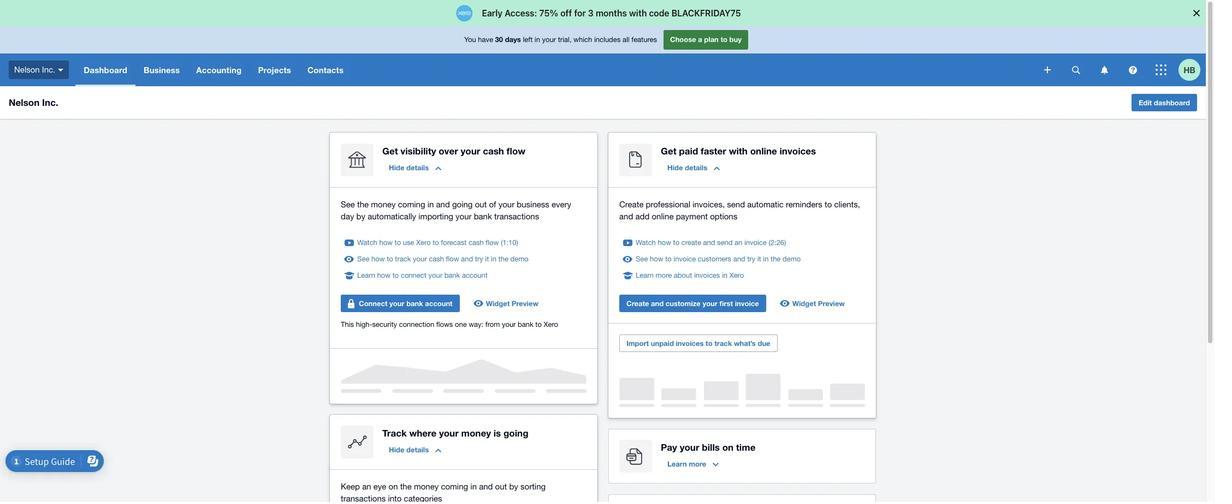 Task type: locate. For each thing, give the bounding box(es) containing it.
transactions
[[495, 212, 539, 221], [341, 495, 386, 503]]

2 get from the left
[[661, 145, 677, 157]]

connect
[[359, 299, 388, 308]]

invoice right the first at the right bottom
[[735, 299, 759, 308]]

which
[[574, 36, 593, 44]]

account up flows
[[425, 299, 453, 308]]

watch how to create and send an invoice (2:26)
[[636, 239, 787, 247]]

how for track
[[372, 255, 385, 263]]

you
[[465, 36, 476, 44]]

2 horizontal spatial money
[[462, 428, 491, 439]]

1 vertical spatial xero
[[730, 272, 744, 280]]

and left add
[[620, 212, 634, 221]]

1 vertical spatial out
[[495, 483, 507, 492]]

hide down track
[[389, 446, 405, 455]]

0 vertical spatial more
[[656, 272, 672, 280]]

try right customers at the bottom right of page
[[748, 255, 756, 263]]

widget for flow
[[486, 299, 510, 308]]

learn left about
[[636, 272, 654, 280]]

0 horizontal spatial see
[[341, 200, 355, 209]]

learn up connect
[[357, 272, 375, 280]]

0 horizontal spatial an
[[362, 483, 371, 492]]

to left use
[[395, 239, 401, 247]]

create up "import"
[[627, 299, 649, 308]]

0 vertical spatial send
[[727, 200, 745, 209]]

1 vertical spatial flow
[[486, 239, 499, 247]]

on for the
[[389, 483, 398, 492]]

bank inside button
[[407, 299, 423, 308]]

add
[[636, 212, 650, 221]]

out
[[475, 200, 487, 209], [495, 483, 507, 492]]

invoices icon image
[[620, 144, 652, 177]]

1 horizontal spatial account
[[462, 272, 488, 280]]

0 horizontal spatial coming
[[398, 200, 425, 209]]

hide details down visibility
[[389, 163, 429, 172]]

0 vertical spatial by
[[357, 212, 366, 221]]

how left create
[[658, 239, 672, 247]]

see up day
[[341, 200, 355, 209]]

contacts
[[308, 65, 344, 75]]

how left connect
[[377, 272, 391, 280]]

widget preview button for invoices
[[775, 295, 852, 313]]

2 watch from the left
[[636, 239, 656, 247]]

hide details button down paid
[[661, 159, 727, 177]]

0 vertical spatial create
[[620, 200, 644, 209]]

an inside 'link'
[[735, 239, 743, 247]]

going right is
[[504, 428, 529, 439]]

an up the see how to invoice customers and try it in the demo
[[735, 239, 743, 247]]

0 vertical spatial nelson
[[14, 65, 40, 74]]

invoice inside see how to invoice customers and try it in the demo link
[[674, 255, 696, 263]]

1 vertical spatial track
[[715, 339, 732, 348]]

see for get visibility over your cash flow
[[357, 255, 370, 263]]

1 horizontal spatial on
[[723, 442, 734, 454]]

0 horizontal spatial watch
[[357, 239, 378, 247]]

dialog
[[0, 0, 1215, 26]]

0 horizontal spatial track
[[395, 255, 411, 263]]

on up into
[[389, 483, 398, 492]]

create
[[682, 239, 702, 247]]

send inside 'link'
[[718, 239, 733, 247]]

online right with
[[751, 145, 778, 157]]

your right connect
[[390, 299, 405, 308]]

1 horizontal spatial more
[[689, 460, 707, 469]]

and inside 'link'
[[704, 239, 716, 247]]

0 vertical spatial invoice
[[745, 239, 767, 247]]

0 horizontal spatial transactions
[[341, 495, 386, 503]]

2 vertical spatial flow
[[446, 255, 459, 263]]

send up options on the top
[[727, 200, 745, 209]]

details down paid
[[685, 163, 708, 172]]

transactions down "business" at the left of the page
[[495, 212, 539, 221]]

your
[[542, 36, 556, 44], [461, 145, 481, 157], [499, 200, 515, 209], [456, 212, 472, 221], [413, 255, 427, 263], [429, 272, 443, 280], [390, 299, 405, 308], [703, 299, 718, 308], [502, 321, 516, 329], [439, 428, 459, 439], [680, 442, 700, 454]]

coming up categories
[[441, 483, 468, 492]]

1 vertical spatial nelson inc.
[[9, 97, 58, 108]]

send up the see how to invoice customers and try it in the demo
[[718, 239, 733, 247]]

1 horizontal spatial transactions
[[495, 212, 539, 221]]

create up add
[[620, 200, 644, 209]]

how inside 'link'
[[658, 239, 672, 247]]

preview
[[512, 299, 539, 308], [819, 299, 845, 308]]

1 vertical spatial invoices
[[695, 272, 720, 280]]

1 horizontal spatial track
[[715, 339, 732, 348]]

out left sorting
[[495, 483, 507, 492]]

watch down add
[[636, 239, 656, 247]]

0 vertical spatial cash
[[483, 145, 504, 157]]

customers
[[698, 255, 732, 263]]

widget preview
[[486, 299, 539, 308], [793, 299, 845, 308]]

0 horizontal spatial widget preview
[[486, 299, 539, 308]]

1 horizontal spatial flow
[[486, 239, 499, 247]]

flow inside see how to track your cash flow and try it in the demo link
[[446, 255, 459, 263]]

0 horizontal spatial going
[[452, 200, 473, 209]]

to
[[721, 35, 728, 44], [825, 200, 832, 209], [395, 239, 401, 247], [433, 239, 439, 247], [674, 239, 680, 247], [387, 255, 393, 263], [666, 255, 672, 263], [393, 272, 399, 280], [536, 321, 542, 329], [706, 339, 713, 348]]

2 horizontal spatial learn
[[668, 460, 687, 469]]

invoices down customers at the bottom right of page
[[695, 272, 720, 280]]

more
[[656, 272, 672, 280], [689, 460, 707, 469]]

0 vertical spatial money
[[371, 200, 396, 209]]

create inside create professional invoices, send automatic reminders to clients, and add online payment options
[[620, 200, 644, 209]]

1 horizontal spatial see
[[357, 255, 370, 263]]

1 vertical spatial send
[[718, 239, 733, 247]]

preview for get paid faster with online invoices
[[819, 299, 845, 308]]

it down "watch how to use xero to forecast cash flow (1:10)" link
[[485, 255, 489, 263]]

how
[[380, 239, 393, 247], [658, 239, 672, 247], [372, 255, 385, 263], [650, 255, 664, 263], [377, 272, 391, 280]]

1 horizontal spatial an
[[735, 239, 743, 247]]

pay your bills on time
[[661, 442, 756, 454]]

try inside see how to track your cash flow and try it in the demo link
[[475, 255, 483, 263]]

in inside you have 30 days left in your trial, which includes all features
[[535, 36, 540, 44]]

going up importing
[[452, 200, 473, 209]]

hide details for where
[[389, 446, 429, 455]]

0 horizontal spatial preview
[[512, 299, 539, 308]]

create for create professional invoices, send automatic reminders to clients, and add online payment options
[[620, 200, 644, 209]]

1 vertical spatial account
[[425, 299, 453, 308]]

and up importing
[[436, 200, 450, 209]]

1 vertical spatial on
[[389, 483, 398, 492]]

out inside see the money coming in and going out of your business every day by automatically importing your bank transactions
[[475, 200, 487, 209]]

send inside create professional invoices, send automatic reminders to clients, and add online payment options
[[727, 200, 745, 209]]

0 vertical spatial out
[[475, 200, 487, 209]]

choose
[[671, 35, 697, 44]]

track inside see how to track your cash flow and try it in the demo link
[[395, 255, 411, 263]]

invoice up about
[[674, 255, 696, 263]]

business
[[517, 200, 550, 209]]

2 widget from the left
[[793, 299, 817, 308]]

money up categories
[[414, 483, 439, 492]]

demo
[[511, 255, 529, 263], [783, 255, 801, 263]]

by right day
[[357, 212, 366, 221]]

1 vertical spatial transactions
[[341, 495, 386, 503]]

0 vertical spatial account
[[462, 272, 488, 280]]

0 vertical spatial on
[[723, 442, 734, 454]]

bills icon image
[[620, 440, 652, 473]]

see up connect
[[357, 255, 370, 263]]

the up automatically
[[357, 200, 369, 209]]

invoices right unpaid
[[676, 339, 704, 348]]

and inside keep an eye on the money coming in and out by sorting transactions into categories
[[479, 483, 493, 492]]

how up connect
[[372, 255, 385, 263]]

details down where
[[407, 446, 429, 455]]

it right customers at the bottom right of page
[[758, 255, 762, 263]]

watch inside "watch how to use xero to forecast cash flow (1:10)" link
[[357, 239, 378, 247]]

demo down (2:26)
[[783, 255, 801, 263]]

from
[[486, 321, 500, 329]]

1 vertical spatial an
[[362, 483, 371, 492]]

faster
[[701, 145, 727, 157]]

hb
[[1184, 65, 1196, 75]]

have
[[478, 36, 493, 44]]

an inside keep an eye on the money coming in and out by sorting transactions into categories
[[362, 483, 371, 492]]

hide details button down where
[[383, 442, 448, 459]]

widget for invoices
[[793, 299, 817, 308]]

0 horizontal spatial get
[[383, 145, 398, 157]]

(1:10)
[[501, 239, 519, 247]]

1 horizontal spatial widget preview button
[[775, 295, 852, 313]]

0 horizontal spatial online
[[652, 212, 674, 221]]

0 horizontal spatial out
[[475, 200, 487, 209]]

eye
[[374, 483, 387, 492]]

inc.
[[42, 65, 55, 74], [42, 97, 58, 108]]

1 vertical spatial more
[[689, 460, 707, 469]]

0 horizontal spatial more
[[656, 272, 672, 280]]

0 vertical spatial flow
[[507, 145, 526, 157]]

see for get paid faster with online invoices
[[636, 255, 648, 263]]

create inside button
[[627, 299, 649, 308]]

0 vertical spatial invoices
[[780, 145, 817, 157]]

into
[[388, 495, 402, 503]]

hide details for paid
[[668, 163, 708, 172]]

see how to track your cash flow and try it in the demo
[[357, 255, 529, 263]]

how up learn more about invoices in xero
[[650, 255, 664, 263]]

0 horizontal spatial demo
[[511, 255, 529, 263]]

1 watch from the left
[[357, 239, 378, 247]]

and left sorting
[[479, 483, 493, 492]]

track down use
[[395, 255, 411, 263]]

coming
[[398, 200, 425, 209], [441, 483, 468, 492]]

1 preview from the left
[[512, 299, 539, 308]]

money inside see the money coming in and going out of your business every day by automatically importing your bank transactions
[[371, 200, 396, 209]]

to left create
[[674, 239, 680, 247]]

to left clients,
[[825, 200, 832, 209]]

invoices
[[780, 145, 817, 157], [695, 272, 720, 280], [676, 339, 704, 348]]

1 horizontal spatial coming
[[441, 483, 468, 492]]

more down pay your bills on time
[[689, 460, 707, 469]]

1 horizontal spatial try
[[748, 255, 756, 263]]

hide details
[[389, 163, 429, 172], [668, 163, 708, 172], [389, 446, 429, 455]]

track money icon image
[[341, 426, 374, 459]]

to up see how to track your cash flow and try it in the demo
[[433, 239, 439, 247]]

left
[[523, 36, 533, 44]]

2 demo from the left
[[783, 255, 801, 263]]

in inside keep an eye on the money coming in and out by sorting transactions into categories
[[471, 483, 477, 492]]

invoices inside import unpaid invoices to track what's due button
[[676, 339, 704, 348]]

bills
[[702, 442, 720, 454]]

your left trial, on the top left of the page
[[542, 36, 556, 44]]

2 vertical spatial invoices
[[676, 339, 704, 348]]

your up learn more
[[680, 442, 700, 454]]

0 vertical spatial an
[[735, 239, 743, 247]]

try
[[475, 255, 483, 263], [748, 255, 756, 263]]

to inside button
[[706, 339, 713, 348]]

in
[[535, 36, 540, 44], [428, 200, 434, 209], [491, 255, 497, 263], [764, 255, 769, 263], [722, 272, 728, 280], [471, 483, 477, 492]]

1 it from the left
[[485, 255, 489, 263]]

more left about
[[656, 272, 672, 280]]

0 vertical spatial inc.
[[42, 65, 55, 74]]

1 vertical spatial create
[[627, 299, 649, 308]]

to inside create professional invoices, send automatic reminders to clients, and add online payment options
[[825, 200, 832, 209]]

2 vertical spatial cash
[[429, 255, 444, 263]]

1 horizontal spatial it
[[758, 255, 762, 263]]

2 horizontal spatial see
[[636, 255, 648, 263]]

0 vertical spatial track
[[395, 255, 411, 263]]

this high-security connection flows one way: from your bank to xero
[[341, 321, 559, 329]]

get left visibility
[[383, 145, 398, 157]]

money up automatically
[[371, 200, 396, 209]]

1 vertical spatial invoice
[[674, 255, 696, 263]]

0 vertical spatial nelson inc.
[[14, 65, 55, 74]]

your right of
[[499, 200, 515, 209]]

bank down see how to track your cash flow and try it in the demo link
[[445, 272, 460, 280]]

coming up automatically
[[398, 200, 425, 209]]

on for time
[[723, 442, 734, 454]]

1 horizontal spatial watch
[[636, 239, 656, 247]]

0 horizontal spatial learn
[[357, 272, 375, 280]]

1 widget from the left
[[486, 299, 510, 308]]

demo down (1:10)
[[511, 255, 529, 263]]

create and customize your first invoice
[[627, 299, 759, 308]]

includes
[[595, 36, 621, 44]]

out inside keep an eye on the money coming in and out by sorting transactions into categories
[[495, 483, 507, 492]]

2 try from the left
[[748, 255, 756, 263]]

1 vertical spatial money
[[462, 428, 491, 439]]

xero
[[416, 239, 431, 247], [730, 272, 744, 280], [544, 321, 559, 329]]

how for create
[[658, 239, 672, 247]]

banner
[[0, 26, 1207, 86]]

hide down paid
[[668, 163, 683, 172]]

1 horizontal spatial out
[[495, 483, 507, 492]]

svg image
[[1156, 64, 1167, 75], [1101, 66, 1109, 74]]

watch down automatically
[[357, 239, 378, 247]]

0 horizontal spatial try
[[475, 255, 483, 263]]

banner containing hb
[[0, 26, 1207, 86]]

online
[[751, 145, 778, 157], [652, 212, 674, 221]]

2 preview from the left
[[819, 299, 845, 308]]

by left sorting
[[510, 483, 519, 492]]

to left connect
[[393, 272, 399, 280]]

1 vertical spatial coming
[[441, 483, 468, 492]]

track left what's
[[715, 339, 732, 348]]

see the money coming in and going out of your business every day by automatically importing your bank transactions
[[341, 200, 572, 221]]

1 horizontal spatial xero
[[544, 321, 559, 329]]

1 widget preview button from the left
[[469, 295, 545, 313]]

30
[[495, 35, 503, 44]]

learn more about invoices in xero
[[636, 272, 744, 280]]

about
[[674, 272, 693, 280]]

hide details button for visibility
[[383, 159, 448, 177]]

watch
[[357, 239, 378, 247], [636, 239, 656, 247]]

contacts button
[[299, 54, 352, 86]]

the up into
[[400, 483, 412, 492]]

widget preview button for flow
[[469, 295, 545, 313]]

hide down visibility
[[389, 163, 405, 172]]

money left is
[[462, 428, 491, 439]]

the inside keep an eye on the money coming in and out by sorting transactions into categories
[[400, 483, 412, 492]]

invoices inside learn more about invoices in xero link
[[695, 272, 720, 280]]

banking preview line graph image
[[341, 360, 587, 393]]

account down see how to track your cash flow and try it in the demo link
[[462, 272, 488, 280]]

1 horizontal spatial money
[[414, 483, 439, 492]]

and inside see the money coming in and going out of your business every day by automatically importing your bank transactions
[[436, 200, 450, 209]]

0 horizontal spatial on
[[389, 483, 398, 492]]

how for invoice
[[650, 255, 664, 263]]

1 vertical spatial by
[[510, 483, 519, 492]]

watch inside watch how to create and send an invoice (2:26) 'link'
[[636, 239, 656, 247]]

1 vertical spatial online
[[652, 212, 674, 221]]

2 vertical spatial xero
[[544, 321, 559, 329]]

bank up connection
[[407, 299, 423, 308]]

1 widget preview from the left
[[486, 299, 539, 308]]

0 horizontal spatial widget preview button
[[469, 295, 545, 313]]

0 horizontal spatial money
[[371, 200, 396, 209]]

your right over
[[461, 145, 481, 157]]

learn more about invoices in xero link
[[636, 271, 744, 281]]

1 horizontal spatial demo
[[783, 255, 801, 263]]

1 horizontal spatial by
[[510, 483, 519, 492]]

going inside see the money coming in and going out of your business every day by automatically importing your bank transactions
[[452, 200, 473, 209]]

invoices preview bar graph image
[[620, 374, 866, 408]]

get for get visibility over your cash flow
[[383, 145, 398, 157]]

professional
[[646, 200, 691, 209]]

create professional invoices, send automatic reminders to clients, and add online payment options
[[620, 200, 861, 221]]

bank down of
[[474, 212, 492, 221]]

account
[[462, 272, 488, 280], [425, 299, 453, 308]]

navigation containing dashboard
[[76, 54, 1037, 86]]

it
[[485, 255, 489, 263], [758, 255, 762, 263]]

0 vertical spatial transactions
[[495, 212, 539, 221]]

where
[[410, 428, 437, 439]]

forecast
[[441, 239, 467, 247]]

hide details button down visibility
[[383, 159, 448, 177]]

business
[[144, 65, 180, 75]]

see down add
[[636, 255, 648, 263]]

0 vertical spatial xero
[[416, 239, 431, 247]]

and down forecast
[[461, 255, 473, 263]]

edit dashboard button
[[1132, 94, 1198, 111]]

an
[[735, 239, 743, 247], [362, 483, 371, 492]]

hide details down paid
[[668, 163, 708, 172]]

1 try from the left
[[475, 255, 483, 263]]

2 vertical spatial money
[[414, 483, 439, 492]]

by
[[357, 212, 366, 221], [510, 483, 519, 492]]

0 horizontal spatial it
[[485, 255, 489, 263]]

accounting
[[196, 65, 242, 75]]

your inside you have 30 days left in your trial, which includes all features
[[542, 36, 556, 44]]

categories
[[404, 495, 442, 503]]

cash right over
[[483, 145, 504, 157]]

how left use
[[380, 239, 393, 247]]

get left paid
[[661, 145, 677, 157]]

transactions down keep at bottom
[[341, 495, 386, 503]]

1 horizontal spatial preview
[[819, 299, 845, 308]]

hide details button
[[383, 159, 448, 177], [661, 159, 727, 177], [383, 442, 448, 459]]

navigation
[[76, 54, 1037, 86]]

2 widget preview button from the left
[[775, 295, 852, 313]]

online down professional
[[652, 212, 674, 221]]

see how to invoice customers and try it in the demo link
[[636, 254, 801, 265]]

and up customers at the bottom right of page
[[704, 239, 716, 247]]

svg image
[[1072, 66, 1081, 74], [1129, 66, 1137, 74], [1045, 67, 1051, 73], [58, 69, 64, 71]]

1 horizontal spatial learn
[[636, 272, 654, 280]]

2 widget preview from the left
[[793, 299, 845, 308]]

flow inside "watch how to use xero to forecast cash flow (1:10)" link
[[486, 239, 499, 247]]

online inside create professional invoices, send automatic reminders to clients, and add online payment options
[[652, 212, 674, 221]]

learn down pay
[[668, 460, 687, 469]]

1 horizontal spatial widget preview
[[793, 299, 845, 308]]

see how to invoice customers and try it in the demo
[[636, 255, 801, 263]]

trial,
[[558, 36, 572, 44]]

try down "watch how to use xero to forecast cash flow (1:10)" link
[[475, 255, 483, 263]]

out left of
[[475, 200, 487, 209]]

1 get from the left
[[383, 145, 398, 157]]

on inside keep an eye on the money coming in and out by sorting transactions into categories
[[389, 483, 398, 492]]

on
[[723, 442, 734, 454], [389, 483, 398, 492]]

bank inside see the money coming in and going out of your business every day by automatically importing your bank transactions
[[474, 212, 492, 221]]

and left "customize"
[[651, 299, 664, 308]]

invoice inside watch how to create and send an invoice (2:26) 'link'
[[745, 239, 767, 247]]

more inside button
[[689, 460, 707, 469]]

invoice left (2:26)
[[745, 239, 767, 247]]

invoices up reminders
[[780, 145, 817, 157]]

2 vertical spatial invoice
[[735, 299, 759, 308]]

0 vertical spatial going
[[452, 200, 473, 209]]

1 horizontal spatial get
[[661, 145, 677, 157]]

in inside see the money coming in and going out of your business every day by automatically importing your bank transactions
[[428, 200, 434, 209]]

cash down "watch how to use xero to forecast cash flow (1:10)" link
[[429, 255, 444, 263]]

0 horizontal spatial widget
[[486, 299, 510, 308]]

learn for get paid faster with online invoices
[[636, 272, 654, 280]]



Task type: describe. For each thing, give the bounding box(es) containing it.
hide for paid
[[668, 163, 683, 172]]

reminders
[[786, 200, 823, 209]]

you have 30 days left in your trial, which includes all features
[[465, 35, 657, 44]]

and right customers at the bottom right of page
[[734, 255, 746, 263]]

2 it from the left
[[758, 255, 762, 263]]

a
[[699, 35, 703, 44]]

account inside learn how to connect your bank account link
[[462, 272, 488, 280]]

how for use
[[380, 239, 393, 247]]

automatically
[[368, 212, 416, 221]]

1 horizontal spatial going
[[504, 428, 529, 439]]

connect your bank account button
[[341, 295, 460, 313]]

track
[[383, 428, 407, 439]]

your right from
[[502, 321, 516, 329]]

hb button
[[1179, 54, 1207, 86]]

details for visibility
[[407, 163, 429, 172]]

to up the learn how to connect your bank account at the left bottom of page
[[387, 255, 393, 263]]

days
[[505, 35, 521, 44]]

track where your money is going
[[383, 428, 529, 439]]

way:
[[469, 321, 484, 329]]

keep an eye on the money coming in and out by sorting transactions into categories
[[341, 483, 546, 503]]

money inside keep an eye on the money coming in and out by sorting transactions into categories
[[414, 483, 439, 492]]

customize
[[666, 299, 701, 308]]

get paid faster with online invoices
[[661, 145, 817, 157]]

0 horizontal spatial xero
[[416, 239, 431, 247]]

watch how to create and send an invoice (2:26) link
[[636, 238, 787, 249]]

watch for get paid faster with online invoices
[[636, 239, 656, 247]]

connection
[[399, 321, 435, 329]]

automatic
[[748, 200, 784, 209]]

and inside button
[[651, 299, 664, 308]]

import unpaid invoices to track what's due
[[627, 339, 771, 348]]

coming inside keep an eye on the money coming in and out by sorting transactions into categories
[[441, 483, 468, 492]]

dashboard
[[84, 65, 127, 75]]

features
[[632, 36, 657, 44]]

plan
[[705, 35, 719, 44]]

1 vertical spatial inc.
[[42, 97, 58, 108]]

coming inside see the money coming in and going out of your business every day by automatically importing your bank transactions
[[398, 200, 425, 209]]

nelson inc. button
[[0, 54, 76, 86]]

widget preview for flow
[[486, 299, 539, 308]]

choose a plan to buy
[[671, 35, 742, 44]]

learn for get visibility over your cash flow
[[357, 272, 375, 280]]

watch how to use xero to forecast cash flow (1:10) link
[[357, 238, 519, 249]]

import
[[627, 339, 649, 348]]

connect
[[401, 272, 427, 280]]

learn more button
[[661, 456, 726, 473]]

accounting button
[[188, 54, 250, 86]]

see how to track your cash flow and try it in the demo link
[[357, 254, 529, 265]]

buy
[[730, 35, 742, 44]]

track inside import unpaid invoices to track what's due button
[[715, 339, 732, 348]]

unpaid
[[651, 339, 674, 348]]

0 horizontal spatial svg image
[[1101, 66, 1109, 74]]

your left the first at the right bottom
[[703, 299, 718, 308]]

watch for get visibility over your cash flow
[[357, 239, 378, 247]]

0 vertical spatial online
[[751, 145, 778, 157]]

preview for get visibility over your cash flow
[[512, 299, 539, 308]]

use
[[403, 239, 415, 247]]

hide details button for where
[[383, 442, 448, 459]]

learn how to connect your bank account link
[[357, 271, 488, 281]]

day
[[341, 212, 354, 221]]

nelson inc. inside popup button
[[14, 65, 55, 74]]

invoices,
[[693, 200, 725, 209]]

details for paid
[[685, 163, 708, 172]]

the inside see the money coming in and going out of your business every day by automatically importing your bank transactions
[[357, 200, 369, 209]]

bank right from
[[518, 321, 534, 329]]

by inside keep an eye on the money coming in and out by sorting transactions into categories
[[510, 483, 519, 492]]

one
[[455, 321, 467, 329]]

hide details button for paid
[[661, 159, 727, 177]]

2 horizontal spatial xero
[[730, 272, 744, 280]]

banking icon image
[[341, 144, 374, 177]]

more for learn more
[[689, 460, 707, 469]]

time
[[737, 442, 756, 454]]

your right where
[[439, 428, 459, 439]]

dashboard
[[1155, 98, 1191, 107]]

security
[[372, 321, 397, 329]]

business button
[[136, 54, 188, 86]]

see inside see the money coming in and going out of your business every day by automatically importing your bank transactions
[[341, 200, 355, 209]]

hide for where
[[389, 446, 405, 455]]

what's
[[734, 339, 756, 348]]

watch how to use xero to forecast cash flow (1:10)
[[357, 239, 519, 247]]

dashboard link
[[76, 54, 136, 86]]

2 horizontal spatial flow
[[507, 145, 526, 157]]

1 vertical spatial nelson
[[9, 97, 40, 108]]

hide details for visibility
[[389, 163, 429, 172]]

learn inside button
[[668, 460, 687, 469]]

(2:26)
[[769, 239, 787, 247]]

edit dashboard
[[1139, 98, 1191, 107]]

the down (1:10)
[[499, 255, 509, 263]]

svg image inside 'nelson inc.' popup button
[[58, 69, 64, 71]]

all
[[623, 36, 630, 44]]

your up the learn how to connect your bank account at the left bottom of page
[[413, 255, 427, 263]]

to inside 'link'
[[674, 239, 680, 247]]

to up learn more about invoices in xero
[[666, 255, 672, 263]]

options
[[711, 212, 738, 221]]

1 horizontal spatial svg image
[[1156, 64, 1167, 75]]

flows
[[437, 321, 453, 329]]

pay
[[661, 442, 678, 454]]

transactions inside keep an eye on the money coming in and out by sorting transactions into categories
[[341, 495, 386, 503]]

inc. inside popup button
[[42, 65, 55, 74]]

payment
[[676, 212, 708, 221]]

widget preview for invoices
[[793, 299, 845, 308]]

edit
[[1139, 98, 1153, 107]]

due
[[758, 339, 771, 348]]

your right importing
[[456, 212, 472, 221]]

transactions inside see the money coming in and going out of your business every day by automatically importing your bank transactions
[[495, 212, 539, 221]]

your down see how to track your cash flow and try it in the demo link
[[429, 272, 443, 280]]

more for learn more about invoices in xero
[[656, 272, 672, 280]]

try inside see how to invoice customers and try it in the demo link
[[748, 255, 756, 263]]

hide for visibility
[[389, 163, 405, 172]]

create and customize your first invoice button
[[620, 295, 767, 313]]

create for create and customize your first invoice
[[627, 299, 649, 308]]

projects button
[[250, 54, 299, 86]]

get for get paid faster with online invoices
[[661, 145, 677, 157]]

details for where
[[407, 446, 429, 455]]

import unpaid invoices to track what's due button
[[620, 335, 778, 352]]

account inside connect your bank account button
[[425, 299, 453, 308]]

with
[[729, 145, 748, 157]]

over
[[439, 145, 458, 157]]

first
[[720, 299, 733, 308]]

to right from
[[536, 321, 542, 329]]

projects
[[258, 65, 291, 75]]

of
[[489, 200, 497, 209]]

connect your bank account
[[359, 299, 453, 308]]

learn how to connect your bank account
[[357, 272, 488, 280]]

is
[[494, 428, 501, 439]]

invoice inside 'create and customize your first invoice' button
[[735, 299, 759, 308]]

every
[[552, 200, 572, 209]]

importing
[[419, 212, 454, 221]]

visibility
[[401, 145, 436, 157]]

1 vertical spatial cash
[[469, 239, 484, 247]]

to left buy
[[721, 35, 728, 44]]

the down (2:26)
[[771, 255, 781, 263]]

high-
[[356, 321, 372, 329]]

paid
[[679, 145, 699, 157]]

clients,
[[835, 200, 861, 209]]

how for connect
[[377, 272, 391, 280]]

1 demo from the left
[[511, 255, 529, 263]]

by inside see the money coming in and going out of your business every day by automatically importing your bank transactions
[[357, 212, 366, 221]]

this
[[341, 321, 354, 329]]

and inside create professional invoices, send automatic reminders to clients, and add online payment options
[[620, 212, 634, 221]]

nelson inside popup button
[[14, 65, 40, 74]]

get visibility over your cash flow
[[383, 145, 526, 157]]

keep
[[341, 483, 360, 492]]



Task type: vqa. For each thing, say whether or not it's contained in the screenshot.
Template
no



